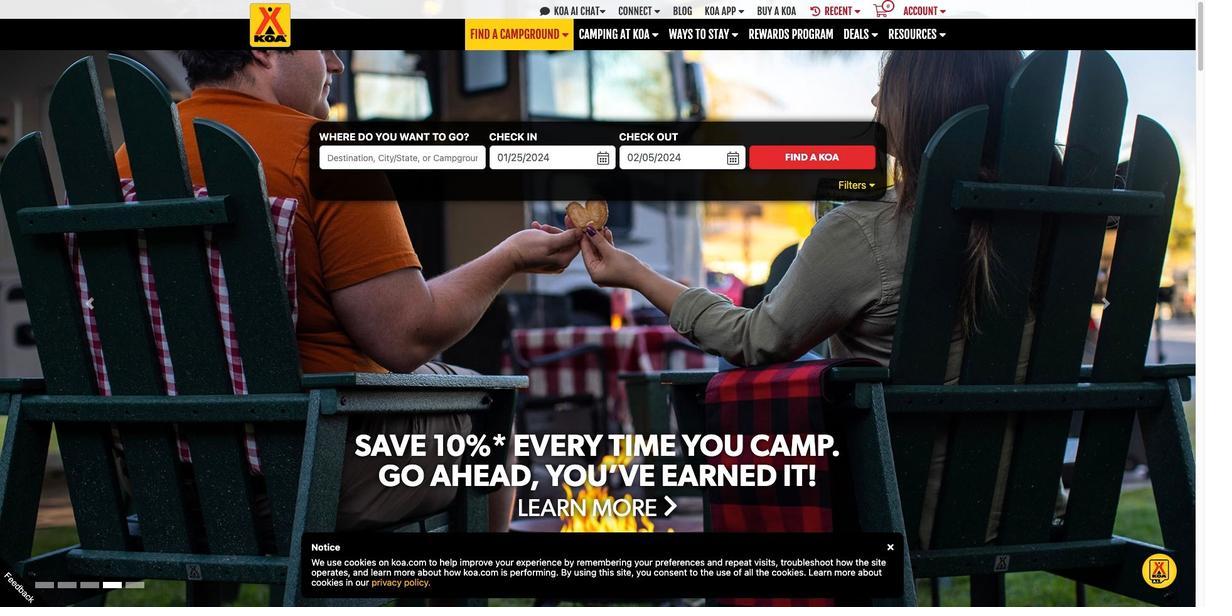 Task type: describe. For each thing, give the bounding box(es) containing it.
Destination, City/State, or Campground Name text field
[[319, 146, 486, 170]]

calendar alt image
[[598, 153, 609, 163]]

advanced search image
[[869, 180, 876, 190]]

Check Out text field
[[619, 146, 746, 170]]

koa campgrounds image
[[250, 3, 291, 47]]



Task type: locate. For each thing, give the bounding box(es) containing it.
times image
[[888, 544, 894, 553]]

shopping cart image
[[874, 5, 888, 18]]

Check In text field
[[489, 146, 616, 170]]

primary navigation
[[0, 19, 1196, 50]]

chevron right image
[[663, 498, 678, 516]]

caret down image
[[654, 6, 661, 16], [855, 6, 861, 16], [940, 6, 947, 16], [562, 29, 569, 40], [652, 29, 659, 40], [872, 29, 879, 40]]

caret down image
[[600, 6, 606, 16], [739, 6, 745, 16], [732, 29, 739, 40], [940, 29, 947, 40]]

comment image
[[540, 6, 552, 16]]

history image
[[811, 6, 823, 16]]

secondary navigation
[[0, 0, 1196, 47]]

calendar alt image
[[728, 153, 739, 163]]



